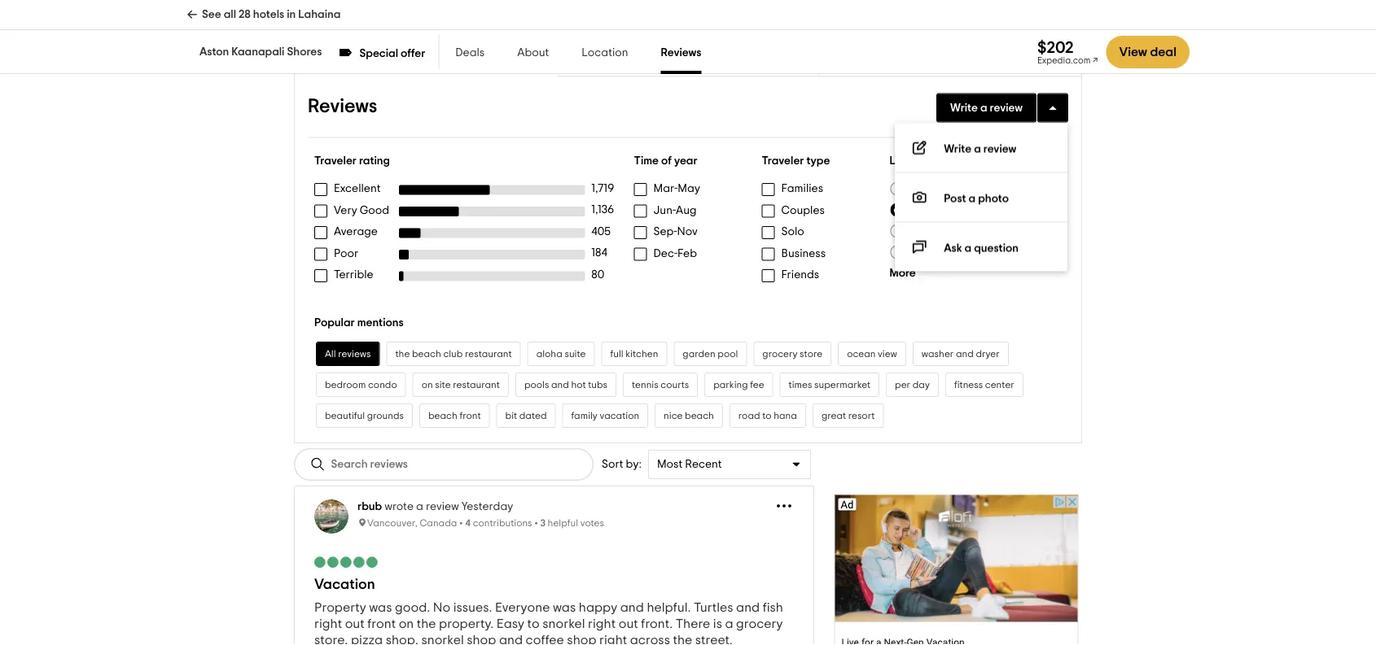 Task type: describe. For each thing, give the bounding box(es) containing it.
location
[[582, 47, 629, 59]]

day
[[913, 380, 930, 390]]

rating
[[359, 155, 390, 166]]

solo
[[782, 226, 805, 238]]

helpful.
[[647, 602, 691, 615]]

tennis courts button
[[623, 373, 698, 398]]

store,
[[314, 635, 348, 646]]

kitchen
[[626, 350, 658, 359]]

aug
[[676, 205, 697, 216]]

aloha suite
[[537, 350, 586, 359]]

street.
[[695, 635, 733, 646]]

nov
[[677, 226, 698, 238]]

ocean view button
[[838, 342, 907, 367]]

bit dated button
[[497, 404, 556, 429]]

coffee
[[526, 635, 564, 646]]

pools
[[525, 380, 549, 390]]

time of year
[[634, 155, 698, 166]]

pools and hot tubs button
[[516, 373, 617, 398]]

post a photo
[[944, 193, 1009, 205]]

a inside the property was good.  no issues.  everyone was happy and helpful.  turtles and fish right out front on the property.  easy to snorkel right out front.  there is a grocery store, pizza shop, snorkel shop and coffee shop right across the street.
[[725, 618, 734, 631]]

there
[[676, 618, 711, 631]]

1 was from the left
[[369, 602, 392, 615]]

see
[[202, 9, 221, 20]]

bedroom condo
[[325, 380, 397, 390]]

beach down site
[[428, 411, 458, 421]]

in
[[287, 9, 296, 20]]

post
[[944, 193, 967, 205]]

traveler for traveler type
[[762, 155, 804, 166]]

all for all reviews
[[325, 350, 336, 359]]

shop,
[[386, 635, 419, 646]]

on inside the property was good.  no issues.  everyone was happy and helpful.  turtles and fish right out front on the property.  easy to snorkel right out front.  there is a grocery store, pizza shop, snorkel shop and coffee shop right across the street.
[[399, 618, 414, 631]]

on site restaurant
[[422, 380, 500, 390]]

all reviews button
[[316, 342, 380, 367]]

0 horizontal spatial reviews
[[308, 97, 378, 116]]

resort
[[849, 411, 875, 421]]

of
[[662, 155, 672, 166]]

3523 reviews
[[405, 34, 446, 61]]

Search search field
[[331, 458, 450, 472]]

parking fee button
[[705, 373, 774, 398]]

contributions
[[473, 519, 532, 529]]

families
[[782, 183, 824, 195]]

everyone
[[495, 602, 550, 615]]

1 vertical spatial write a review link
[[895, 123, 1068, 173]]

mentions
[[357, 318, 404, 329]]

tubs
[[588, 380, 608, 390]]

grounds
[[367, 411, 404, 421]]

bit dated
[[506, 411, 547, 421]]

( for 36
[[966, 246, 968, 258]]

grocery store
[[763, 350, 823, 359]]

the beach club restaurant button
[[387, 342, 521, 367]]

advertisement region
[[835, 495, 1079, 646]]

dec-
[[654, 248, 678, 259]]

aloha
[[537, 350, 563, 359]]

0 vertical spatial write a review link
[[937, 93, 1037, 122]]

q+a
[[677, 50, 699, 61]]

1 horizontal spatial the
[[417, 618, 436, 631]]

dated
[[520, 411, 547, 421]]

aloha suite button
[[528, 342, 595, 367]]

1 out from the left
[[345, 618, 365, 631]]

nice beach button
[[655, 404, 723, 429]]

vacation
[[600, 411, 640, 421]]

pools and hot tubs
[[525, 380, 608, 390]]

feb
[[678, 248, 697, 259]]

family vacation
[[571, 411, 640, 421]]

front inside the property was good.  no issues.  everyone was happy and helpful.  turtles and fish right out front on the property.  easy to snorkel right out front.  there is a grocery store, pizza shop, snorkel shop and coffee shop right across the street.
[[368, 618, 396, 631]]

1 vertical spatial write
[[944, 144, 972, 155]]

on site restaurant button
[[413, 373, 509, 398]]

3,447
[[953, 204, 979, 215]]

popular
[[314, 318, 355, 329]]

languages
[[925, 183, 980, 194]]

family vacation button
[[563, 404, 649, 429]]

grocery inside button
[[763, 350, 798, 359]]

kaanapali
[[232, 46, 285, 58]]

1 vertical spatial snorkel
[[422, 635, 464, 646]]

tennis
[[632, 380, 659, 390]]

2 horizontal spatial the
[[673, 635, 693, 646]]

japanese
[[910, 246, 962, 258]]

1 vertical spatial write a review
[[944, 144, 1017, 155]]

per day button
[[886, 373, 939, 398]]

159 q+a
[[677, 34, 699, 61]]

jun-
[[654, 205, 676, 216]]

across
[[630, 635, 670, 646]]

expedia.com
[[1038, 56, 1091, 65]]

$202
[[1038, 40, 1074, 56]]

fish
[[763, 602, 784, 615]]

view deal
[[1120, 46, 1177, 59]]

) for english ( 3,447 )
[[979, 204, 982, 215]]

excellent
[[334, 183, 381, 195]]

property.
[[439, 618, 494, 631]]

average
[[334, 226, 378, 238]]

courts
[[661, 380, 689, 390]]

times supermarket button
[[780, 373, 880, 398]]

2 out from the left
[[619, 618, 638, 631]]

and down easy
[[499, 635, 523, 646]]

store
[[800, 350, 823, 359]]

parking fee
[[714, 380, 765, 390]]

3523
[[410, 34, 442, 48]]

suite
[[565, 350, 586, 359]]

most
[[657, 459, 683, 471]]



Task type: locate. For each thing, give the bounding box(es) containing it.
great
[[822, 411, 846, 421]]

beach left club
[[412, 350, 441, 359]]

parking
[[714, 380, 748, 390]]

front down on site restaurant button
[[460, 411, 481, 421]]

1 horizontal spatial to
[[763, 411, 772, 421]]

traveler for traveler rating
[[314, 155, 357, 166]]

1 horizontal spatial (
[[966, 246, 968, 258]]

more
[[890, 267, 916, 279]]

1 horizontal spatial traveler
[[762, 155, 804, 166]]

traveler up families
[[762, 155, 804, 166]]

shop
[[467, 635, 496, 646], [567, 635, 597, 646]]

and inside washer and dryer button
[[956, 350, 974, 359]]

1 horizontal spatial was
[[553, 602, 576, 615]]

front.
[[641, 618, 673, 631]]

( for 3,447
[[950, 204, 953, 215]]

grocery
[[763, 350, 798, 359], [736, 618, 783, 631]]

to right 'road'
[[763, 411, 772, 421]]

the down good. at the left bottom of page
[[417, 618, 436, 631]]

1 vertical spatial all
[[325, 350, 336, 359]]

and inside pools and hot tubs button
[[551, 380, 569, 390]]

bedroom
[[325, 380, 366, 390]]

the up condo on the left of the page
[[395, 350, 410, 359]]

0 horizontal spatial the
[[395, 350, 410, 359]]

0 horizontal spatial traveler
[[314, 155, 357, 166]]

all for all languages ( 3,524
[[910, 183, 922, 194]]

center
[[986, 380, 1015, 390]]

1 horizontal spatial reviews
[[405, 50, 446, 61]]

is
[[713, 618, 723, 631]]

bedroom condo button
[[316, 373, 406, 398]]

reviews down 3523
[[405, 50, 446, 61]]

special
[[360, 48, 398, 59]]

2 shop from the left
[[567, 635, 597, 646]]

1 vertical spatial on
[[399, 618, 414, 631]]

dec-feb
[[654, 248, 697, 259]]

1 vertical spatial to
[[528, 618, 540, 631]]

and left fish
[[736, 602, 760, 615]]

aston kaanapali shores
[[200, 46, 322, 58]]

restaurant right club
[[465, 350, 512, 359]]

happy
[[579, 602, 618, 615]]

most recent
[[657, 459, 722, 471]]

1 vertical spatial restaurant
[[453, 380, 500, 390]]

aston
[[200, 46, 229, 58]]

tennis courts
[[632, 380, 689, 390]]

shop down property.
[[467, 635, 496, 646]]

grocery left store
[[763, 350, 798, 359]]

0 vertical spatial on
[[422, 380, 433, 390]]

beach for the
[[412, 350, 441, 359]]

great resort
[[822, 411, 875, 421]]

english ( 3,447 )
[[910, 204, 982, 215]]

beach front button
[[420, 404, 490, 429]]

0 vertical spatial write a review
[[951, 102, 1023, 114]]

deals
[[456, 47, 485, 59]]

2 traveler from the left
[[762, 155, 804, 166]]

garden pool
[[683, 350, 738, 359]]

helpful
[[548, 519, 578, 529]]

the down there
[[673, 635, 693, 646]]

and left dryer
[[956, 350, 974, 359]]

front up pizza
[[368, 618, 396, 631]]

vacation link
[[314, 578, 375, 592]]

2 vertical spatial (
[[966, 246, 968, 258]]

) right ask
[[981, 246, 984, 258]]

on left site
[[422, 380, 433, 390]]

0 horizontal spatial on
[[399, 618, 414, 631]]

0 vertical spatial write
[[951, 102, 978, 114]]

out up across
[[619, 618, 638, 631]]

reviews right 'location'
[[661, 47, 702, 59]]

) for japanese ( 36 )
[[981, 246, 984, 258]]

on inside on site restaurant button
[[422, 380, 433, 390]]

0 vertical spatial grocery
[[763, 350, 798, 359]]

snorkel down property.
[[422, 635, 464, 646]]

times
[[789, 380, 812, 390]]

restaurant
[[465, 350, 512, 359], [453, 380, 500, 390]]

0 vertical spatial review
[[990, 102, 1023, 114]]

fitness center
[[955, 380, 1015, 390]]

see all 28 hotels in lahaina
[[202, 9, 341, 20]]

0 horizontal spatial was
[[369, 602, 392, 615]]

) right post
[[979, 204, 982, 215]]

0 vertical spatial front
[[460, 411, 481, 421]]

3,524
[[987, 183, 1013, 194]]

4 contributions 3 helpful votes
[[465, 519, 604, 529]]

reviews
[[661, 47, 702, 59], [405, 50, 446, 61], [308, 97, 378, 116]]

0 vertical spatial (
[[984, 183, 987, 194]]

1 vertical spatial )
[[981, 246, 984, 258]]

beach right nice at the bottom of the page
[[685, 411, 714, 421]]

beautiful grounds button
[[316, 404, 413, 429]]

snorkel
[[543, 618, 585, 631], [422, 635, 464, 646]]

1 shop from the left
[[467, 635, 496, 646]]

the inside button
[[395, 350, 410, 359]]

1 horizontal spatial shop
[[567, 635, 597, 646]]

to inside the property was good.  no issues.  everyone was happy and helpful.  turtles and fish right out front on the property.  easy to snorkel right out front.  there is a grocery store, pizza shop, snorkel shop and coffee shop right across the street.
[[528, 618, 540, 631]]

beach for nice
[[685, 411, 714, 421]]

1 vertical spatial grocery
[[736, 618, 783, 631]]

very
[[334, 205, 357, 216]]

405
[[592, 226, 611, 237]]

nice
[[664, 411, 683, 421]]

0 horizontal spatial out
[[345, 618, 365, 631]]

washer and dryer
[[922, 350, 1000, 359]]

special offer
[[360, 48, 425, 59]]

terrible
[[334, 270, 374, 281]]

1 horizontal spatial on
[[422, 380, 433, 390]]

and up front.
[[621, 602, 644, 615]]

was
[[369, 602, 392, 615], [553, 602, 576, 615]]

2 was from the left
[[553, 602, 576, 615]]

shop down happy
[[567, 635, 597, 646]]

0 vertical spatial )
[[979, 204, 982, 215]]

2 horizontal spatial (
[[984, 183, 987, 194]]

ask a question
[[944, 243, 1019, 254]]

mar-may
[[654, 183, 701, 195]]

view
[[878, 350, 898, 359]]

condo
[[368, 380, 397, 390]]

fitness
[[955, 380, 983, 390]]

grocery down fish
[[736, 618, 783, 631]]

sort
[[602, 459, 624, 471]]

rbub link
[[358, 502, 382, 513]]

all left reviews
[[325, 350, 336, 359]]

type
[[807, 155, 830, 166]]

hotels
[[253, 9, 285, 20]]

1 horizontal spatial front
[[460, 411, 481, 421]]

1 horizontal spatial all
[[910, 183, 922, 194]]

0 vertical spatial snorkel
[[543, 618, 585, 631]]

to up coffee
[[528, 618, 540, 631]]

sep-nov
[[654, 226, 698, 238]]

reviews
[[338, 350, 371, 359]]

0 horizontal spatial shop
[[467, 635, 496, 646]]

all
[[910, 183, 922, 194], [325, 350, 336, 359]]

1 horizontal spatial snorkel
[[543, 618, 585, 631]]

traveler
[[314, 155, 357, 166], [762, 155, 804, 166]]

reviews up traveler rating
[[308, 97, 378, 116]]

family
[[571, 411, 598, 421]]

restaurant right site
[[453, 380, 500, 390]]

snorkel up coffee
[[543, 618, 585, 631]]

all up english
[[910, 183, 922, 194]]

grocery inside the property was good.  no issues.  everyone was happy and helpful.  turtles and fish right out front on the property.  easy to snorkel right out front.  there is a grocery store, pizza shop, snorkel shop and coffee shop right across the street.
[[736, 618, 783, 631]]

0 horizontal spatial front
[[368, 618, 396, 631]]

0 vertical spatial to
[[763, 411, 772, 421]]

1 traveler from the left
[[314, 155, 357, 166]]

poor
[[334, 248, 359, 259]]

garden pool button
[[674, 342, 747, 367]]

1,136
[[592, 204, 615, 216]]

write
[[951, 102, 978, 114], [944, 144, 972, 155]]

out up pizza
[[345, 618, 365, 631]]

pool
[[718, 350, 738, 359]]

ocean
[[847, 350, 876, 359]]

road
[[739, 411, 760, 421]]

see all 28 hotels in lahaina link
[[187, 0, 341, 29]]

couples
[[782, 205, 825, 216]]

was left happy
[[553, 602, 576, 615]]

pizza
[[351, 635, 383, 646]]

search image
[[310, 457, 326, 473]]

2 vertical spatial review
[[426, 502, 459, 513]]

1 vertical spatial (
[[950, 204, 953, 215]]

times supermarket
[[789, 380, 871, 390]]

ocean view
[[847, 350, 898, 359]]

0 horizontal spatial (
[[950, 204, 953, 215]]

and left the hot
[[551, 380, 569, 390]]

traveler type
[[762, 155, 830, 166]]

to inside button
[[763, 411, 772, 421]]

rbub
[[358, 502, 382, 513]]

question
[[974, 243, 1019, 254]]

0 vertical spatial the
[[395, 350, 410, 359]]

0 horizontal spatial snorkel
[[422, 635, 464, 646]]

full
[[611, 350, 624, 359]]

to
[[763, 411, 772, 421], [528, 618, 540, 631]]

very good
[[334, 205, 389, 216]]

was left good. at the left bottom of page
[[369, 602, 392, 615]]

on
[[422, 380, 433, 390], [399, 618, 414, 631]]

80
[[592, 269, 605, 281]]

1 vertical spatial the
[[417, 618, 436, 631]]

hana
[[774, 411, 797, 421]]

2 horizontal spatial reviews
[[661, 47, 702, 59]]

language
[[890, 155, 943, 166]]

all inside all reviews button
[[325, 350, 336, 359]]

great resort button
[[813, 404, 884, 429]]

about
[[517, 47, 549, 59]]

by:
[[626, 459, 642, 471]]

the
[[395, 350, 410, 359], [417, 618, 436, 631], [673, 635, 693, 646]]

1 vertical spatial front
[[368, 618, 396, 631]]

washer
[[922, 350, 954, 359]]

1 horizontal spatial out
[[619, 618, 638, 631]]

0 horizontal spatial all
[[325, 350, 336, 359]]

beach front
[[428, 411, 481, 421]]

on up shop,
[[399, 618, 414, 631]]

1 vertical spatial review
[[984, 144, 1017, 155]]

traveler up excellent
[[314, 155, 357, 166]]

0 vertical spatial all
[[910, 183, 922, 194]]

0 horizontal spatial to
[[528, 618, 540, 631]]

front inside button
[[460, 411, 481, 421]]

2 vertical spatial the
[[673, 635, 693, 646]]

0 vertical spatial restaurant
[[465, 350, 512, 359]]



Task type: vqa. For each thing, say whether or not it's contained in the screenshot.
the pools and hot tubs button in the bottom left of the page
yes



